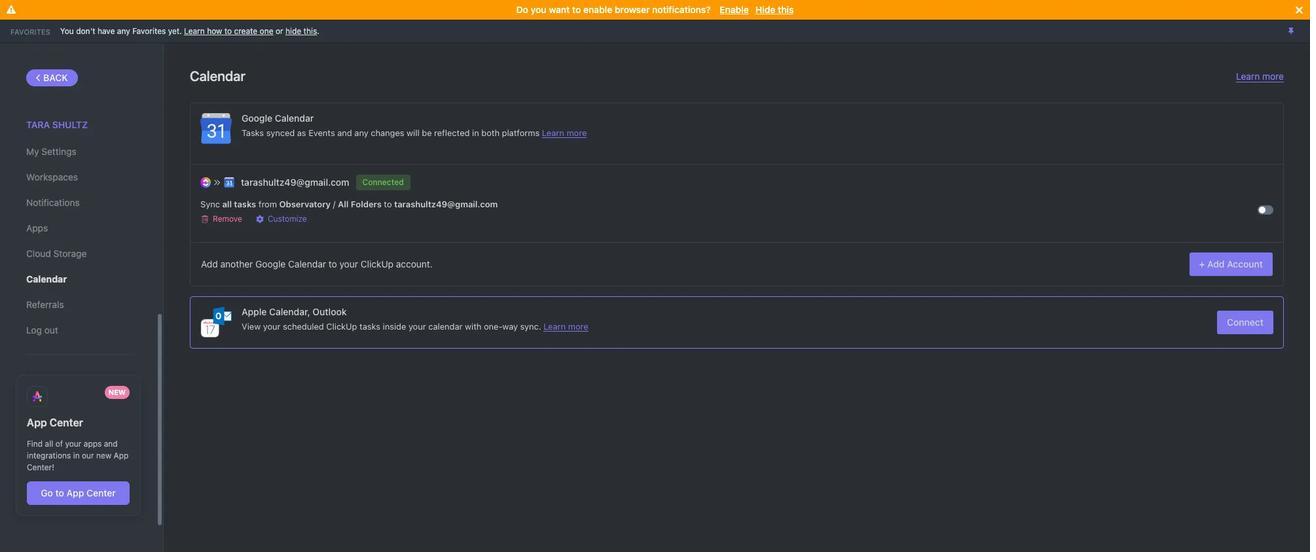 Task type: vqa. For each thing, say whether or not it's contained in the screenshot.
Overdue at right
no



Task type: locate. For each thing, give the bounding box(es) containing it.
0 vertical spatial tarashultz49@gmail.com
[[241, 177, 349, 188]]

to right go
[[55, 488, 64, 499]]

app
[[27, 417, 47, 429], [114, 451, 129, 461], [67, 488, 84, 499]]

this
[[778, 4, 794, 15], [304, 26, 317, 36]]

clickup down outlook
[[326, 321, 357, 332]]

1 horizontal spatial app
[[67, 488, 84, 499]]

all
[[222, 199, 232, 210], [45, 440, 53, 449]]

favorites
[[132, 26, 166, 36], [10, 27, 50, 36]]

clickup left account.
[[361, 259, 394, 270]]

1 vertical spatial tarashultz49@gmail.com
[[394, 199, 498, 210]]

calendar
[[429, 321, 463, 332]]

how
[[207, 26, 222, 36]]

0 vertical spatial google
[[242, 112, 273, 123]]

1 horizontal spatial this
[[778, 4, 794, 15]]

go to app center
[[41, 488, 116, 499]]

in inside find all of your apps and integrations in our new app center!
[[73, 451, 80, 461]]

as
[[297, 127, 306, 138]]

calendar down customize
[[288, 259, 326, 270]]

learn more link for apple calendar, outlook
[[544, 321, 589, 332]]

0 vertical spatial center
[[50, 417, 83, 429]]

app up the find
[[27, 417, 47, 429]]

0 vertical spatial any
[[117, 26, 130, 36]]

1 horizontal spatial add
[[1208, 259, 1225, 270]]

cloud
[[26, 248, 51, 259]]

1 vertical spatial more
[[567, 127, 587, 138]]

+ add account
[[1200, 259, 1263, 270]]

all left of
[[45, 440, 53, 449]]

0 horizontal spatial and
[[104, 440, 118, 449]]

any
[[117, 26, 130, 36], [355, 127, 369, 138]]

0 vertical spatial and
[[337, 127, 352, 138]]

and inside google calendar tasks synced as events and any changes will be reflected in both platforms learn more
[[337, 127, 352, 138]]

google calendar tasks synced as events and any changes will be reflected in both platforms learn more
[[242, 112, 587, 138]]

center
[[50, 417, 83, 429], [86, 488, 116, 499]]

+
[[1200, 259, 1205, 270]]

1 horizontal spatial any
[[355, 127, 369, 138]]

add left another
[[201, 259, 218, 270]]

1 vertical spatial all
[[45, 440, 53, 449]]

platforms
[[502, 127, 540, 138]]

and up new in the bottom of the page
[[104, 440, 118, 449]]

favorites left you on the top left of the page
[[10, 27, 50, 36]]

your
[[340, 259, 358, 270], [263, 321, 281, 332], [409, 321, 426, 332], [65, 440, 81, 449]]

apps
[[84, 440, 102, 449]]

customize
[[268, 214, 307, 224]]

add
[[201, 259, 218, 270], [1208, 259, 1225, 270]]

go to app center button
[[27, 482, 130, 506]]

your inside find all of your apps and integrations in our new app center!
[[65, 440, 81, 449]]

clickup inside apple calendar, outlook view your scheduled clickup tasks inside your calendar with one-way sync. learn more
[[326, 321, 357, 332]]

app right go
[[67, 488, 84, 499]]

calendar
[[190, 68, 246, 84], [275, 112, 314, 123], [288, 259, 326, 270], [26, 274, 67, 285]]

outlook
[[313, 306, 347, 317]]

with
[[465, 321, 482, 332]]

notifications
[[26, 197, 80, 208]]

1 horizontal spatial all
[[222, 199, 232, 210]]

more for google calendar
[[567, 127, 587, 138]]

my
[[26, 146, 39, 157]]

all for tasks
[[222, 199, 232, 210]]

browser
[[615, 4, 650, 15]]

0 vertical spatial all
[[222, 199, 232, 210]]

remove
[[213, 214, 242, 224]]

1 vertical spatial this
[[304, 26, 317, 36]]

0 horizontal spatial add
[[201, 259, 218, 270]]

account
[[1228, 259, 1263, 270]]

0 horizontal spatial any
[[117, 26, 130, 36]]

1 horizontal spatial tasks
[[360, 321, 381, 332]]

center up of
[[50, 417, 83, 429]]

more inside apple calendar, outlook view your scheduled clickup tasks inside your calendar with one-way sync. learn more
[[568, 321, 589, 332]]

to right folders
[[384, 199, 392, 210]]

in left both
[[472, 127, 479, 138]]

app center
[[27, 417, 83, 429]]

in left our
[[73, 451, 80, 461]]

clickup image
[[200, 178, 211, 188]]

center down new in the bottom of the page
[[86, 488, 116, 499]]

0 vertical spatial app
[[27, 417, 47, 429]]

more inside google calendar tasks synced as events and any changes will be reflected in both platforms learn more
[[567, 127, 587, 138]]

your right inside
[[409, 321, 426, 332]]

app right new in the bottom of the page
[[114, 451, 129, 461]]

connected
[[363, 178, 404, 187]]

apple
[[242, 306, 267, 317]]

0 horizontal spatial this
[[304, 26, 317, 36]]

2 horizontal spatial app
[[114, 451, 129, 461]]

1 horizontal spatial in
[[472, 127, 479, 138]]

learn
[[184, 26, 205, 36], [1237, 71, 1260, 82], [542, 127, 564, 138], [544, 321, 566, 332]]

tarashultz49@gmail.com
[[241, 177, 349, 188], [394, 199, 498, 210]]

google up tasks
[[242, 112, 273, 123]]

events
[[309, 127, 335, 138]]

1 vertical spatial tasks
[[360, 321, 381, 332]]

0 vertical spatial tasks
[[234, 199, 256, 210]]

sync all tasks from observatory / all folders to tarashultz49@gmail.com
[[200, 199, 498, 210]]

any inside google calendar tasks synced as events and any changes will be reflected in both platforms learn more
[[355, 127, 369, 138]]

2 vertical spatial more
[[568, 321, 589, 332]]

0 horizontal spatial all
[[45, 440, 53, 449]]

favorites left yet. at left
[[132, 26, 166, 36]]

learn inside apple calendar, outlook view your scheduled clickup tasks inside your calendar with one-way sync. learn more
[[544, 321, 566, 332]]

1 add from the left
[[201, 259, 218, 270]]

your right of
[[65, 440, 81, 449]]

app inside find all of your apps and integrations in our new app center!
[[114, 451, 129, 461]]

1 vertical spatial center
[[86, 488, 116, 499]]

learn more link
[[1237, 71, 1284, 83], [542, 127, 587, 138], [544, 321, 589, 332]]

0 horizontal spatial clickup
[[326, 321, 357, 332]]

0 horizontal spatial in
[[73, 451, 80, 461]]

any right have
[[117, 26, 130, 36]]

.
[[317, 26, 320, 36]]

yet.
[[168, 26, 182, 36]]

folders
[[351, 199, 382, 210]]

1 vertical spatial app
[[114, 451, 129, 461]]

/
[[333, 199, 336, 210]]

all inside find all of your apps and integrations in our new app center!
[[45, 440, 53, 449]]

hide
[[756, 4, 776, 15]]

in inside google calendar tasks synced as events and any changes will be reflected in both platforms learn more
[[472, 127, 479, 138]]

1 vertical spatial and
[[104, 440, 118, 449]]

and inside find all of your apps and integrations in our new app center!
[[104, 440, 118, 449]]

to
[[572, 4, 581, 15], [224, 26, 232, 36], [384, 199, 392, 210], [329, 259, 337, 270], [55, 488, 64, 499]]

to inside "button"
[[55, 488, 64, 499]]

and right events
[[337, 127, 352, 138]]

any left "changes"
[[355, 127, 369, 138]]

1 horizontal spatial and
[[337, 127, 352, 138]]

back link
[[26, 69, 78, 86]]

1 horizontal spatial favorites
[[132, 26, 166, 36]]

calendar inside google calendar tasks synced as events and any changes will be reflected in both platforms learn more
[[275, 112, 314, 123]]

be
[[422, 127, 432, 138]]

0 vertical spatial in
[[472, 127, 479, 138]]

1 horizontal spatial center
[[86, 488, 116, 499]]

1 vertical spatial learn more link
[[542, 127, 587, 138]]

synced
[[266, 127, 295, 138]]

in
[[472, 127, 479, 138], [73, 451, 80, 461]]

google
[[242, 112, 273, 123], [256, 259, 286, 270]]

and
[[337, 127, 352, 138], [104, 440, 118, 449]]

1 horizontal spatial clickup
[[361, 259, 394, 270]]

all up remove
[[222, 199, 232, 210]]

1 vertical spatial clickup
[[326, 321, 357, 332]]

create
[[234, 26, 258, 36]]

do
[[516, 4, 529, 15]]

tasks
[[234, 199, 256, 210], [360, 321, 381, 332]]

1 vertical spatial any
[[355, 127, 369, 138]]

calendar up as
[[275, 112, 314, 123]]

2 vertical spatial app
[[67, 488, 84, 499]]

add right +
[[1208, 259, 1225, 270]]

log out
[[26, 325, 58, 336]]

0 horizontal spatial tasks
[[234, 199, 256, 210]]

tasks left the from
[[234, 199, 256, 210]]

tasks left inside
[[360, 321, 381, 332]]

1 vertical spatial in
[[73, 451, 80, 461]]

settings
[[41, 146, 76, 157]]

all
[[338, 199, 349, 210]]

0 vertical spatial clickup
[[361, 259, 394, 270]]

your up outlook
[[340, 259, 358, 270]]

to right how
[[224, 26, 232, 36]]

google right another
[[256, 259, 286, 270]]

2 vertical spatial learn more link
[[544, 321, 589, 332]]

tara shultz
[[26, 119, 88, 130]]



Task type: describe. For each thing, give the bounding box(es) containing it.
find all of your apps and integrations in our new app center!
[[27, 440, 129, 473]]

1 horizontal spatial tarashultz49@gmail.com
[[394, 199, 498, 210]]

changes
[[371, 127, 404, 138]]

notifications link
[[26, 192, 130, 214]]

way
[[503, 321, 518, 332]]

enable
[[720, 4, 749, 15]]

0 horizontal spatial favorites
[[10, 27, 50, 36]]

learn more link for google calendar
[[542, 127, 587, 138]]

shultz
[[52, 119, 88, 130]]

scheduled
[[283, 321, 324, 332]]

observatory
[[279, 199, 331, 210]]

connect button
[[1218, 311, 1274, 335]]

you
[[531, 4, 547, 15]]

add another google calendar to your clickup account.
[[201, 259, 433, 270]]

my settings link
[[26, 141, 130, 163]]

to right the want
[[572, 4, 581, 15]]

calendar,
[[269, 306, 310, 317]]

all for of
[[45, 440, 53, 449]]

app inside "button"
[[67, 488, 84, 499]]

will
[[407, 127, 420, 138]]

tara
[[26, 119, 50, 130]]

calendar link
[[26, 269, 130, 291]]

new
[[96, 451, 111, 461]]

apple calendar, outlook view your scheduled clickup tasks inside your calendar with one-way sync. learn more
[[242, 306, 589, 332]]

google inside google calendar tasks synced as events and any changes will be reflected in both platforms learn more
[[242, 112, 273, 123]]

notifications?
[[652, 4, 711, 15]]

log out link
[[26, 320, 130, 342]]

clickup for account.
[[361, 259, 394, 270]]

learn how to create one link
[[184, 26, 273, 36]]

0 horizontal spatial app
[[27, 417, 47, 429]]

hide
[[286, 26, 301, 36]]

0 vertical spatial learn more link
[[1237, 71, 1284, 83]]

you don't have any favorites yet. learn how to create one or hide this .
[[60, 26, 320, 36]]

hide this link
[[286, 26, 317, 36]]

your right view on the left of page
[[263, 321, 281, 332]]

one
[[260, 26, 273, 36]]

apps
[[26, 223, 48, 234]]

0 vertical spatial more
[[1263, 71, 1284, 82]]

tasks
[[242, 127, 264, 138]]

one-
[[484, 321, 503, 332]]

referrals link
[[26, 294, 130, 316]]

or
[[276, 26, 283, 36]]

reflected
[[434, 127, 470, 138]]

cloud storage
[[26, 248, 87, 259]]

referrals
[[26, 299, 64, 311]]

have
[[98, 26, 115, 36]]

workspaces
[[26, 172, 78, 183]]

tasks inside apple calendar, outlook view your scheduled clickup tasks inside your calendar with one-way sync. learn more
[[360, 321, 381, 332]]

account.
[[396, 259, 433, 270]]

don't
[[76, 26, 95, 36]]

of
[[55, 440, 63, 449]]

1 vertical spatial google
[[256, 259, 286, 270]]

another
[[220, 259, 253, 270]]

to up outlook
[[329, 259, 337, 270]]

storage
[[53, 248, 87, 259]]

center inside "button"
[[86, 488, 116, 499]]

0 horizontal spatial center
[[50, 417, 83, 429]]

apps link
[[26, 218, 130, 240]]

want
[[549, 4, 570, 15]]

calendar down how
[[190, 68, 246, 84]]

find
[[27, 440, 43, 449]]

inside
[[383, 321, 406, 332]]

integrations
[[27, 451, 71, 461]]

learn more
[[1237, 71, 1284, 82]]

learn inside google calendar tasks synced as events and any changes will be reflected in both platforms learn more
[[542, 127, 564, 138]]

calendar up referrals
[[26, 274, 67, 285]]

sync
[[200, 199, 220, 210]]

enable
[[584, 4, 613, 15]]

do you want to enable browser notifications? enable hide this
[[516, 4, 794, 15]]

view
[[242, 321, 261, 332]]

clickup for tasks
[[326, 321, 357, 332]]

log
[[26, 325, 42, 336]]

connect
[[1228, 317, 1264, 328]]

new
[[109, 389, 126, 397]]

you
[[60, 26, 74, 36]]

2 add from the left
[[1208, 259, 1225, 270]]

more for apple calendar, outlook
[[568, 321, 589, 332]]

my settings
[[26, 146, 76, 157]]

back
[[43, 72, 68, 83]]

workspaces link
[[26, 166, 130, 189]]

cloud storage link
[[26, 243, 130, 265]]

0 horizontal spatial tarashultz49@gmail.com
[[241, 177, 349, 188]]

both
[[482, 127, 500, 138]]

sync.
[[520, 321, 541, 332]]

0 vertical spatial this
[[778, 4, 794, 15]]

center!
[[27, 463, 54, 473]]

go
[[41, 488, 53, 499]]

out
[[44, 325, 58, 336]]



